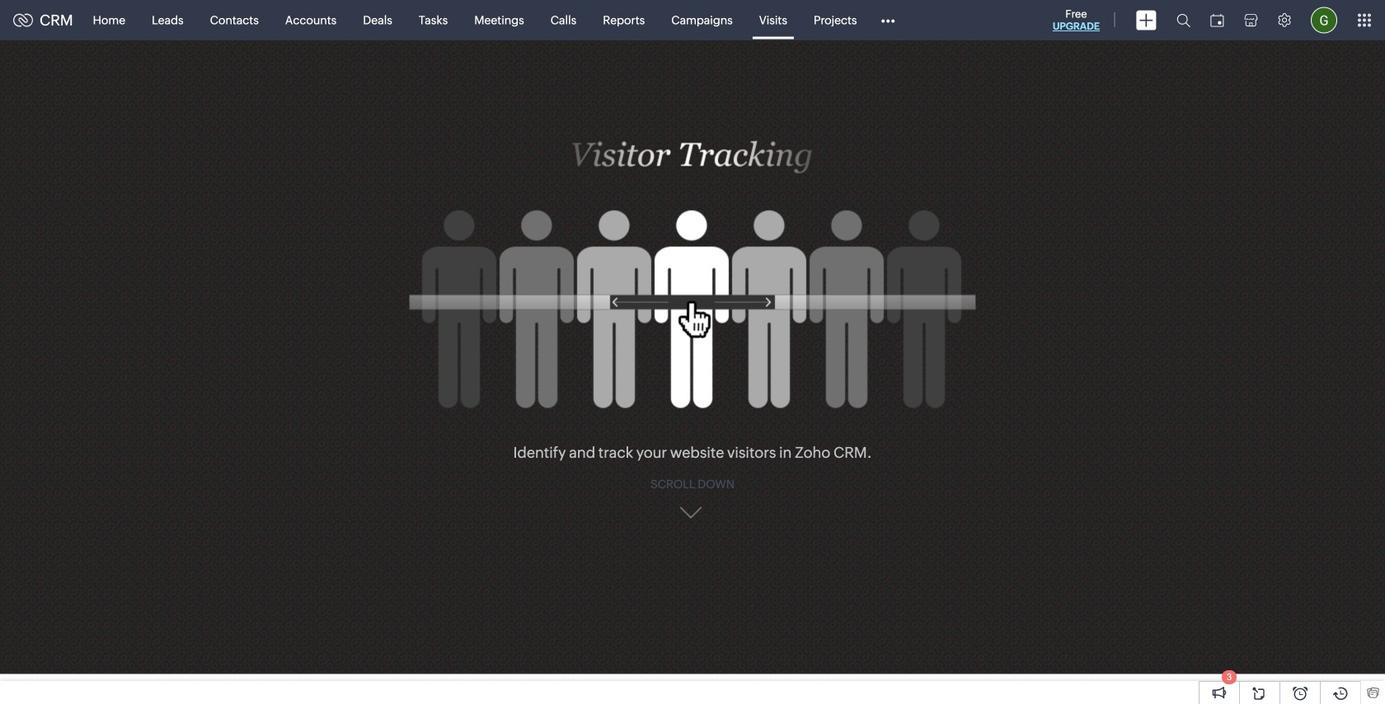 Task type: vqa. For each thing, say whether or not it's contained in the screenshot.
logo
yes



Task type: locate. For each thing, give the bounding box(es) containing it.
calendar image
[[1210, 14, 1224, 27]]

profile image
[[1311, 7, 1337, 33]]

create menu image
[[1136, 10, 1157, 30]]



Task type: describe. For each thing, give the bounding box(es) containing it.
create menu element
[[1126, 0, 1167, 40]]

search element
[[1167, 0, 1200, 40]]

logo image
[[13, 14, 33, 27]]

profile element
[[1301, 0, 1347, 40]]

search image
[[1177, 13, 1191, 27]]

Other Modules field
[[870, 7, 906, 33]]



